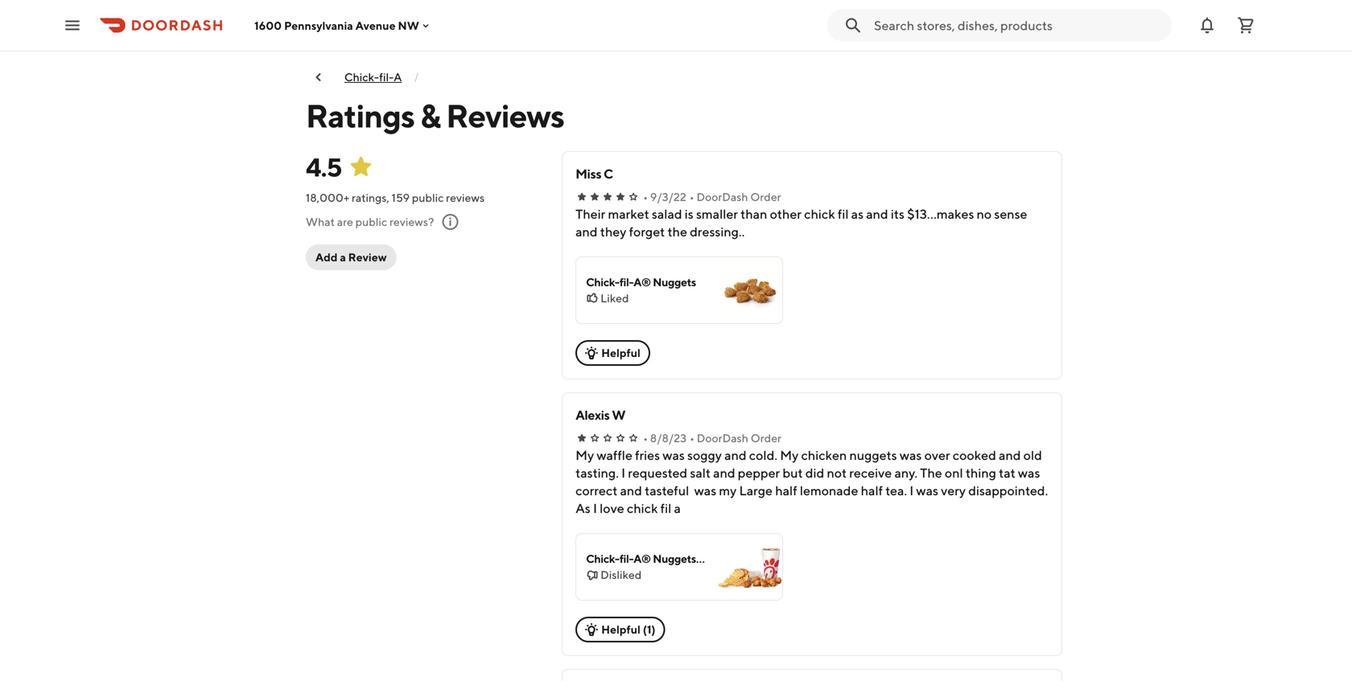 Task type: vqa. For each thing, say whether or not it's contained in the screenshot.
Liked in the top left of the page
yes



Task type: describe. For each thing, give the bounding box(es) containing it.
doordash for alexis w
[[697, 432, 748, 445]]

• 8/8/23 • doordash order
[[643, 432, 781, 445]]

a® for alexis w
[[633, 553, 651, 566]]

helpful for helpful
[[601, 346, 641, 360]]

159
[[392, 191, 410, 204]]

0 vertical spatial chick-
[[344, 70, 379, 84]]

fil- for alexis w
[[620, 553, 633, 566]]

order for c
[[750, 190, 781, 204]]

• left 8/8/23
[[643, 432, 648, 445]]

• 9/3/22 • doordash order
[[643, 190, 781, 204]]

chick-fil-a® nuggets meal
[[586, 553, 723, 566]]

18,000+
[[306, 191, 349, 204]]

ratings
[[306, 97, 414, 135]]

helpful for helpful (1)
[[601, 623, 641, 637]]

c
[[604, 166, 613, 181]]

what
[[306, 215, 335, 229]]

nuggets for miss c
[[653, 276, 696, 289]]

chick-fil-a® nuggets meal image
[[718, 534, 782, 600]]

alexis
[[576, 408, 610, 423]]

a
[[340, 251, 346, 264]]

doordash for miss c
[[697, 190, 748, 204]]

helpful (1) button
[[576, 617, 665, 643]]

nuggets for alexis w
[[653, 553, 696, 566]]

ratings & reviews
[[306, 97, 564, 135]]

• left 9/3/22
[[643, 190, 648, 204]]

18,000+ ratings , 159 public reviews
[[306, 191, 485, 204]]

back to store button image
[[312, 71, 325, 84]]

a
[[394, 70, 402, 84]]

Store search: begin typing to search for stores available on DoorDash text field
[[874, 16, 1162, 34]]

miss c
[[576, 166, 613, 181]]

ratings
[[352, 191, 387, 204]]

1600
[[254, 19, 282, 32]]

chick-fil-a® nuggets image
[[718, 258, 782, 324]]

meal
[[698, 553, 723, 566]]

pennsylvania
[[284, 19, 353, 32]]

review
[[348, 251, 387, 264]]

liked
[[601, 292, 629, 305]]

open menu image
[[63, 16, 82, 35]]

8/8/23
[[650, 432, 687, 445]]

0 vertical spatial fil-
[[379, 70, 394, 84]]

helpful button
[[576, 340, 650, 366]]

1600 pennsylvania avenue nw
[[254, 19, 419, 32]]



Task type: locate. For each thing, give the bounding box(es) containing it.
1 helpful from the top
[[601, 346, 641, 360]]

1 vertical spatial helpful
[[601, 623, 641, 637]]

1 a® from the top
[[633, 276, 651, 289]]

a® for miss c
[[633, 276, 651, 289]]

helpful down liked
[[601, 346, 641, 360]]

chick- for alexis
[[586, 553, 620, 566]]

1 horizontal spatial public
[[412, 191, 444, 204]]

0 vertical spatial a®
[[633, 276, 651, 289]]

1 vertical spatial nuggets
[[653, 553, 696, 566]]

nuggets
[[653, 276, 696, 289], [653, 553, 696, 566]]

1 vertical spatial doordash
[[697, 432, 748, 445]]

order for w
[[751, 432, 781, 445]]

•
[[643, 190, 648, 204], [690, 190, 694, 204], [643, 432, 648, 445], [690, 432, 695, 445]]

1 doordash from the top
[[697, 190, 748, 204]]

chick- for miss
[[586, 276, 620, 289]]

9/3/22
[[650, 190, 686, 204]]

0 horizontal spatial public
[[355, 215, 387, 229]]

public right 159
[[412, 191, 444, 204]]

nuggets left "meal"
[[653, 553, 696, 566]]

1 vertical spatial chick-
[[586, 276, 620, 289]]

chick-fil-a® nuggets
[[586, 276, 696, 289]]

2 nuggets from the top
[[653, 553, 696, 566]]

1600 pennsylvania avenue nw button
[[254, 19, 432, 32]]

public down ratings
[[355, 215, 387, 229]]

0 vertical spatial helpful
[[601, 346, 641, 360]]

0 vertical spatial doordash
[[697, 190, 748, 204]]

reviews?
[[390, 215, 434, 229]]

helpful
[[601, 346, 641, 360], [601, 623, 641, 637]]

reviews
[[446, 191, 485, 204]]

fil- for miss c
[[620, 276, 633, 289]]

add a review
[[315, 251, 387, 264]]

• right 8/8/23
[[690, 432, 695, 445]]

a® up helpful 'button'
[[633, 276, 651, 289]]

public
[[412, 191, 444, 204], [355, 215, 387, 229]]

avenue
[[355, 19, 396, 32]]

what are public reviews?
[[306, 215, 434, 229]]

chick-
[[344, 70, 379, 84], [586, 276, 620, 289], [586, 553, 620, 566]]

helpful inside 'button'
[[601, 346, 641, 360]]

order
[[750, 190, 781, 204], [751, 432, 781, 445]]

helpful left (1)
[[601, 623, 641, 637]]

1 vertical spatial a®
[[633, 553, 651, 566]]

doordash right 8/8/23
[[697, 432, 748, 445]]

1 vertical spatial order
[[751, 432, 781, 445]]

(1)
[[643, 623, 656, 637]]

2 vertical spatial chick-
[[586, 553, 620, 566]]

1 vertical spatial fil-
[[620, 276, 633, 289]]

2 helpful from the top
[[601, 623, 641, 637]]

chick-fil-a
[[344, 70, 402, 84]]

&
[[420, 97, 440, 135]]

miss
[[576, 166, 601, 181]]

1 vertical spatial public
[[355, 215, 387, 229]]

helpful (1)
[[601, 623, 656, 637]]

2 a® from the top
[[633, 553, 651, 566]]

doordash
[[697, 190, 748, 204], [697, 432, 748, 445]]

chick- up liked
[[586, 276, 620, 289]]

doordash right 9/3/22
[[697, 190, 748, 204]]

add a review button
[[306, 245, 396, 270]]

chick- up disliked
[[586, 553, 620, 566]]

0 items, open order cart image
[[1236, 16, 1256, 35]]

disliked
[[601, 569, 642, 582]]

are
[[337, 215, 353, 229]]

,
[[387, 191, 389, 204]]

• right 9/3/22
[[690, 190, 694, 204]]

chick- left "a"
[[344, 70, 379, 84]]

alexis w
[[576, 408, 625, 423]]

a® up disliked
[[633, 553, 651, 566]]

fil-
[[379, 70, 394, 84], [620, 276, 633, 289], [620, 553, 633, 566]]

w
[[612, 408, 625, 423]]

nuggets left the chick-fil-a® nuggets image
[[653, 276, 696, 289]]

fil- up disliked
[[620, 553, 633, 566]]

fil- up liked
[[620, 276, 633, 289]]

reviews
[[446, 97, 564, 135]]

1 nuggets from the top
[[653, 276, 696, 289]]

a®
[[633, 276, 651, 289], [633, 553, 651, 566]]

0 vertical spatial order
[[750, 190, 781, 204]]

0 vertical spatial public
[[412, 191, 444, 204]]

4.5
[[306, 152, 342, 182]]

2 vertical spatial fil-
[[620, 553, 633, 566]]

chick-fil-a link
[[344, 70, 402, 84]]

2 doordash from the top
[[697, 432, 748, 445]]

nw
[[398, 19, 419, 32]]

2 order from the top
[[751, 432, 781, 445]]

add
[[315, 251, 338, 264]]

fil- up ratings
[[379, 70, 394, 84]]

1 order from the top
[[750, 190, 781, 204]]

0 vertical spatial nuggets
[[653, 276, 696, 289]]

notification bell image
[[1198, 16, 1217, 35]]

helpful inside button
[[601, 623, 641, 637]]



